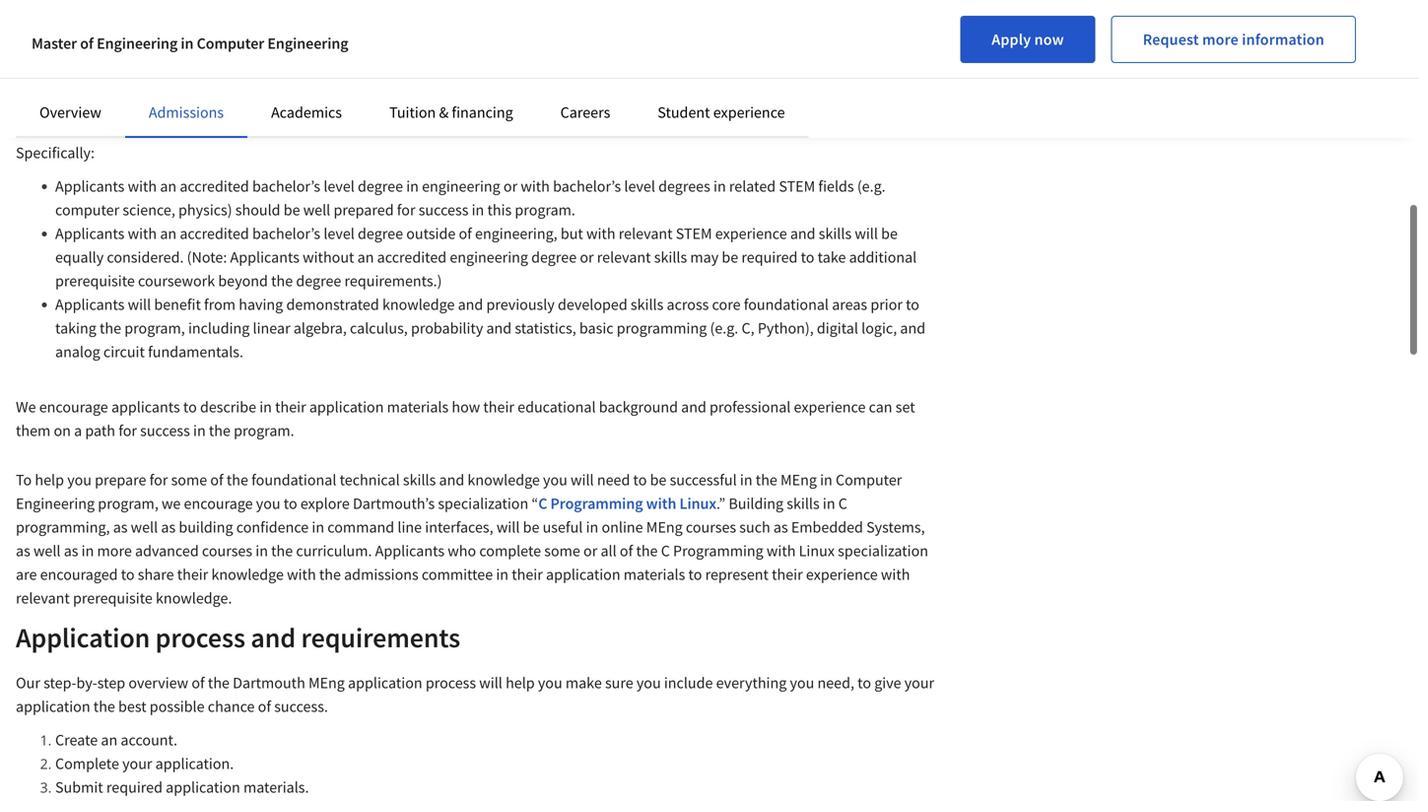 Task type: vqa. For each thing, say whether or not it's contained in the screenshot.
left the foundational
yes



Task type: describe. For each thing, give the bounding box(es) containing it.
the up building in the bottom right of the page
[[756, 470, 778, 490]]

information
[[1242, 30, 1325, 49]]

1 horizontal spatial (e.g.
[[857, 176, 886, 196]]

the down online
[[636, 541, 658, 561]]

application down step-
[[16, 697, 90, 717]]

with down curriculum.
[[287, 565, 316, 584]]

materials inside ." building skills in c programming, as well as building confidence in command line interfaces, will be useful in online meng courses such as embedded systems, as well as in more advanced courses in the curriculum. applicants who complete some or all of the c programming with linux specialization are encouraged to share their knowledge with the admissions committee in their application materials to represent their experience with relevant prerequisite knowledge.
[[624, 565, 685, 584]]

will inside our step-by-step overview of the dartmouth meng application process will help you make sure you include everything you need, to give your application the best possible chance of success.
[[479, 673, 503, 693]]

skills left may
[[654, 247, 687, 267]]

great
[[219, 0, 253, 17]]

demonstrated
[[286, 295, 379, 314]]

prior
[[871, 295, 903, 314]]

as inside the meng in computer engineering admissions team will consider applicants holistically, considering applicants with a wide range of stem- related educational backgrounds and professional experiences as eligible for the program.
[[430, 94, 445, 113]]

their right represent at the bottom of the page
[[772, 565, 803, 584]]

of inside ." building skills in c programming, as well as building confidence in command line interfaces, will be useful in online meng courses such as embedded systems, as well as in more advanced courses in the curriculum. applicants who complete some or all of the c programming with linux specialization are encouraged to share their knowledge with the admissions committee in their application materials to represent their experience with relevant prerequisite knowledge.
[[620, 541, 633, 561]]

0 vertical spatial engineering
[[422, 176, 500, 196]]

specifically:
[[16, 143, 98, 163]]

beyond
[[218, 271, 268, 291]]

we encourage applicants to describe in their application materials how their educational background and professional experience can set them on a path for success in the program.
[[16, 397, 915, 441]]

be up additional
[[881, 224, 898, 243]]

degree down but
[[531, 247, 577, 267]]

to right prior
[[906, 295, 920, 314]]

engineering inside to help you prepare for some of the foundational technical skills and knowledge you will need to be successful in the meng in computer engineering program, we encourage you to explore dartmouth's specialization "
[[16, 494, 95, 514]]

program, inside to help you prepare for some of the foundational technical skills and knowledge you will need to be successful in the meng in computer engineering program, we encourage you to explore dartmouth's specialization "
[[98, 494, 158, 514]]

admissions inside ." building skills in c programming, as well as building confidence in command line interfaces, will be useful in online meng courses such as embedded systems, as well as in more advanced courses in the curriculum. applicants who complete some or all of the c programming with linux specialization are encouraged to share their knowledge with the admissions committee in their application materials to represent their experience with relevant prerequisite knowledge.
[[344, 565, 419, 584]]

0 horizontal spatial programming
[[551, 494, 643, 514]]

professional inside we encourage applicants to describe in their application materials how their educational background and professional experience can set them on a path for success in the program.
[[710, 397, 791, 417]]

to help you prepare for some of the foundational technical skills and knowledge you will need to be successful in the meng in computer engineering program, we encourage you to explore dartmouth's specialization "
[[16, 470, 902, 514]]

their up "knowledge."
[[177, 565, 208, 584]]

programming,
[[16, 517, 110, 537]]

with right but
[[586, 224, 616, 243]]

specialization inside ." building skills in c programming, as well as building confidence in command line interfaces, will be useful in online meng courses such as embedded systems, as well as in more advanced courses in the curriculum. applicants who complete some or all of the c programming with linux specialization are encouraged to share their knowledge with the admissions committee in their application materials to represent their experience with relevant prerequisite knowledge.
[[838, 541, 929, 561]]

with inside the meng in computer engineering admissions team will consider applicants holistically, considering applicants with a wide range of stem- related educational backgrounds and professional experiences as eligible for the program.
[[753, 70, 782, 90]]

meng courses
[[646, 517, 736, 537]]

materials inside we encourage applicants to describe in their application materials how their educational background and professional experience can set them on a path for success in the program.
[[387, 397, 449, 417]]

coursework
[[138, 271, 215, 291]]

their right how
[[483, 397, 514, 417]]

but
[[561, 224, 583, 243]]

application inside create an account. complete your application. submit required application materials.
[[166, 778, 240, 797]]

computer
[[55, 200, 119, 220]]

program, inside applicants with an accredited bachelor's level degree in engineering or with bachelor's level degrees in related stem fields (e.g. computer science, physics) should be well prepared for success in this program. applicants with an accredited bachelor's level degree outside of engineering, but with relevant stem experience and skills will be equally considered. (note: applicants without an accredited engineering degree or relevant skills may be required to take additional prerequisite coursework beyond the degree requirements.) applicants will benefit from having demonstrated knowledge and previously developed skills across core foundational areas prior to taking the program, including linear algebra, calculus, probability and statistics, basic programming (e.g. c, python), digital logic, and analog circuit fundamentals.
[[124, 318, 185, 338]]

tuition
[[389, 103, 436, 122]]

we
[[16, 397, 36, 417]]

as up advanced
[[161, 517, 176, 537]]

computer inside to help you prepare for some of the foundational technical skills and knowledge you will need to be successful in the meng in computer engineering program, we encourage you to explore dartmouth's specialization "
[[836, 470, 902, 490]]

success inside we encourage applicants to describe in their application materials how their educational background and professional experience can set them on a path for success in the program.
[[140, 421, 190, 441]]

circuit
[[103, 342, 145, 362]]

application.
[[155, 754, 234, 774]]

analog
[[55, 342, 100, 362]]

"
[[532, 494, 538, 514]]

linux inside ." building skills in c programming, as well as building confidence in command line interfaces, will be useful in online meng courses such as embedded systems, as well as in more advanced courses in the curriculum. applicants who complete some or all of the c programming with linux specialization are encouraged to share their knowledge with the admissions committee in their application materials to represent their experience with relevant prerequisite knowledge.
[[799, 541, 835, 561]]

related inside the meng in computer engineering admissions team will consider applicants holistically, considering applicants with a wide range of stem- related educational backgrounds and professional experiences as eligible for the program.
[[16, 94, 62, 113]]

building
[[729, 494, 784, 514]]

systems,
[[867, 517, 925, 537]]

1 vertical spatial relevant
[[597, 247, 651, 267]]

as down programming,
[[16, 541, 30, 561]]

program. inside we encourage applicants to describe in their application materials how their educational background and professional experience can set them on a path for success in the program.
[[234, 421, 294, 441]]

curriculum.
[[296, 541, 372, 561]]

taking
[[55, 318, 96, 338]]

foundational inside to help you prepare for some of the foundational technical skills and knowledge you will need to be successful in the meng in computer engineering program, we encourage you to explore dartmouth's specialization "
[[251, 470, 337, 490]]

2 vertical spatial accredited
[[377, 247, 447, 267]]

1 horizontal spatial c
[[661, 541, 670, 561]]

level left degrees
[[624, 176, 655, 196]]

admissions inside the meng in computer engineering admissions team will consider applicants holistically, considering applicants with a wide range of stem- related educational backgrounds and professional experiences as eligible for the program.
[[251, 70, 325, 90]]

relevant inside ." building skills in c programming, as well as building confidence in command line interfaces, will be useful in online meng courses such as embedded systems, as well as in more advanced courses in the curriculum. applicants who complete some or all of the c programming with linux specialization are encouraged to share their knowledge with the admissions committee in their application materials to represent their experience with relevant prerequisite knowledge.
[[16, 588, 70, 608]]

be right may
[[722, 247, 738, 267]]

knowledge inside ." building skills in c programming, as well as building confidence in command line interfaces, will be useful in online meng courses such as embedded systems, as well as in more advanced courses in the curriculum. applicants who complete some or all of the c programming with linux specialization are encouraged to share their knowledge with the admissions committee in their application materials to represent their experience with relevant prerequisite knowledge.
[[211, 565, 284, 584]]

line
[[398, 517, 422, 537]]

c,
[[742, 318, 755, 338]]

dartmouth engineering places great value on professional and practical experience, and all applications are considered on a case-by-case basis.
[[16, 0, 915, 40]]

degree up prepared
[[358, 176, 403, 196]]

process inside our step-by-step overview of the dartmouth meng application process will help you make sure you include everything you need, to give your application the best possible chance of success.
[[426, 673, 476, 693]]

with down such
[[767, 541, 796, 561]]

application inside we encourage applicants to describe in their application materials how their educational background and professional experience can set them on a path for success in the program.
[[309, 397, 384, 417]]

skills up 'programming'
[[631, 295, 664, 314]]

application down requirements
[[348, 673, 422, 693]]

the up building
[[227, 470, 248, 490]]

their right describe
[[275, 397, 306, 417]]

experience inside ." building skills in c programming, as well as building confidence in command line interfaces, will be useful in online meng courses such as embedded systems, as well as in more advanced courses in the curriculum. applicants who complete some or all of the c programming with linux specialization are encouraged to share their knowledge with the admissions committee in their application materials to represent their experience with relevant prerequisite knowledge.
[[806, 565, 878, 584]]

meng inside the meng in computer engineering admissions team will consider applicants holistically, considering applicants with a wide range of stem- related educational backgrounds and professional experiences as eligible for the program.
[[44, 70, 80, 90]]

with up the science,
[[128, 176, 157, 196]]

1 vertical spatial or
[[580, 247, 594, 267]]

to right need
[[633, 470, 647, 490]]

of right chance
[[258, 697, 271, 717]]

will inside the meng in computer engineering admissions team will consider applicants holistically, considering applicants with a wide range of stem- related educational backgrounds and professional experiences as eligible for the program.
[[365, 70, 388, 90]]

explore
[[300, 494, 350, 514]]

you up useful
[[543, 470, 568, 490]]

confidence
[[236, 517, 309, 537]]

applicants up beyond on the top left of page
[[230, 247, 300, 267]]

an up the science,
[[160, 176, 177, 196]]

you left need,
[[790, 673, 814, 693]]

you left prepare
[[67, 470, 92, 490]]

and up python), on the top right of the page
[[790, 224, 816, 243]]

basic
[[579, 318, 614, 338]]

represent
[[705, 565, 769, 584]]

knowledge inside applicants with an accredited bachelor's level degree in engineering or with bachelor's level degrees in related stem fields (e.g. computer science, physics) should be well prepared for success in this program. applicants with an accredited bachelor's level degree outside of engineering, but with relevant stem experience and skills will be equally considered. (note: applicants without an accredited engineering degree or relevant skills may be required to take additional prerequisite coursework beyond the degree requirements.) applicants will benefit from having demonstrated knowledge and previously developed skills across core foundational areas prior to taking the program, including linear algebra, calculus, probability and statistics, basic programming (e.g. c, python), digital logic, and analog circuit fundamentals.
[[382, 295, 455, 314]]

complete
[[479, 541, 541, 561]]

our
[[16, 673, 40, 693]]

you left make at the bottom of page
[[538, 673, 562, 693]]

overview
[[39, 103, 101, 122]]

degree down without
[[296, 271, 341, 291]]

0 horizontal spatial linux
[[680, 494, 717, 514]]

bachelor's up but
[[553, 176, 621, 196]]

and left practical
[[399, 0, 424, 17]]

an down the science,
[[160, 224, 177, 243]]

(note:
[[187, 247, 227, 267]]

case-
[[830, 0, 865, 17]]

request more information button
[[1112, 16, 1356, 63]]

0 vertical spatial relevant
[[619, 224, 673, 243]]

interfaces,
[[425, 517, 493, 537]]

statistics,
[[515, 318, 576, 338]]

1 vertical spatial stem
[[676, 224, 712, 243]]

without
[[303, 247, 354, 267]]

team
[[328, 70, 362, 90]]

committee
[[422, 565, 493, 584]]

of up possible
[[192, 673, 205, 693]]

the down curriculum.
[[319, 565, 341, 584]]

developed
[[558, 295, 628, 314]]

0 vertical spatial process
[[155, 620, 245, 655]]

dartmouth inside our step-by-step overview of the dartmouth meng application process will help you make sure you include everything you need, to give your application the best possible chance of success.
[[233, 673, 305, 693]]

and up probability
[[458, 295, 483, 314]]

across
[[667, 295, 709, 314]]

1 horizontal spatial applicants
[[451, 70, 520, 90]]

benefit
[[154, 295, 201, 314]]

applicants up computer on the top of page
[[55, 176, 125, 196]]

probability
[[411, 318, 483, 338]]

holistically,
[[523, 70, 597, 90]]

of right the master
[[80, 34, 94, 53]]

create an account. complete your application. submit required application materials.
[[55, 730, 309, 797]]

the meng in computer engineering admissions team will consider applicants holistically, considering applicants with a wide range of stem- related educational backgrounds and professional experiences as eligible for the program.
[[16, 70, 929, 113]]

building
[[179, 517, 233, 537]]

fundamentals.
[[148, 342, 243, 362]]

include
[[664, 673, 713, 693]]

with up engineering,
[[521, 176, 550, 196]]

the up chance
[[208, 673, 230, 693]]

will up additional
[[855, 224, 878, 243]]

student experience link
[[658, 103, 785, 122]]

student
[[658, 103, 710, 122]]

can
[[869, 397, 893, 417]]

to inside we encourage applicants to describe in their application materials how their educational background and professional experience can set them on a path for success in the program.
[[183, 397, 197, 417]]

request
[[1143, 30, 1199, 49]]

to up confidence
[[284, 494, 297, 514]]

of inside applicants with an accredited bachelor's level degree in engineering or with bachelor's level degrees in related stem fields (e.g. computer science, physics) should be well prepared for success in this program. applicants with an accredited bachelor's level degree outside of engineering, but with relevant stem experience and skills will be equally considered. (note: applicants without an accredited engineering degree or relevant skills may be required to take additional prerequisite coursework beyond the degree requirements.) applicants will benefit from having demonstrated knowledge and previously developed skills across core foundational areas prior to taking the program, including linear algebra, calculus, probability and statistics, basic programming (e.g. c, python), digital logic, and analog circuit fundamentals.
[[459, 224, 472, 243]]

areas
[[832, 295, 868, 314]]

you up confidence
[[256, 494, 280, 514]]

well inside applicants with an accredited bachelor's level degree in engineering or with bachelor's level degrees in related stem fields (e.g. computer science, physics) should be well prepared for success in this program. applicants with an accredited bachelor's level degree outside of engineering, but with relevant stem experience and skills will be equally considered. (note: applicants without an accredited engineering degree or relevant skills may be required to take additional prerequisite coursework beyond the degree requirements.) applicants will benefit from having demonstrated knowledge and previously developed skills across core foundational areas prior to taking the program, including linear algebra, calculus, probability and statistics, basic programming (e.g. c, python), digital logic, and analog circuit fundamentals.
[[303, 200, 330, 220]]

meng inside to help you prepare for some of the foundational technical skills and knowledge you will need to be successful in the meng in computer engineering program, we encourage you to explore dartmouth's specialization "
[[781, 470, 817, 490]]

the up circuit
[[100, 318, 121, 338]]

skills inside to help you prepare for some of the foundational technical skills and knowledge you will need to be successful in the meng in computer engineering program, we encourage you to explore dartmouth's specialization "
[[403, 470, 436, 490]]

be inside to help you prepare for some of the foundational technical skills and knowledge you will need to be successful in the meng in computer engineering program, we encourage you to explore dartmouth's specialization "
[[650, 470, 667, 490]]

more inside ." building skills in c programming, as well as building confidence in command line interfaces, will be useful in online meng courses such as embedded systems, as well as in more advanced courses in the curriculum. applicants who complete some or all of the c programming with linux specialization are encouraged to share their knowledge with the admissions committee in their application materials to represent their experience with relevant prerequisite knowledge.
[[97, 541, 132, 561]]

the down step
[[93, 697, 115, 717]]

the down confidence
[[271, 541, 293, 561]]

with down "systems,"
[[881, 565, 910, 584]]

prepared
[[334, 200, 394, 220]]

now
[[1035, 30, 1064, 49]]

and inside we encourage applicants to describe in their application materials how their educational background and professional experience can set them on a path for success in the program.
[[681, 397, 707, 417]]

dartmouth's
[[353, 494, 435, 514]]

how
[[452, 397, 480, 417]]

admissions link
[[149, 103, 224, 122]]

an up requirements.)
[[357, 247, 374, 267]]

."
[[717, 494, 726, 514]]

their down the "complete"
[[512, 565, 543, 584]]

experience,
[[488, 0, 563, 17]]

to inside our step-by-step overview of the dartmouth meng application process will help you make sure you include everything you need, to give your application the best possible chance of success.
[[858, 673, 871, 693]]

calculus,
[[350, 318, 408, 338]]

step-
[[43, 673, 76, 693]]

application inside ." building skills in c programming, as well as building confidence in command line interfaces, will be useful in online meng courses such as embedded systems, as well as in more advanced courses in the curriculum. applicants who complete some or all of the c programming with linux specialization are encouraged to share their knowledge with the admissions committee in their application materials to represent their experience with relevant prerequisite knowledge.
[[546, 565, 621, 584]]

1 vertical spatial well
[[131, 517, 158, 537]]

level up without
[[324, 224, 355, 243]]

some inside ." building skills in c programming, as well as building confidence in command line interfaces, will be useful in online meng courses such as embedded systems, as well as in more advanced courses in the curriculum. applicants who complete some or all of the c programming with linux specialization are encouraged to share their knowledge with the admissions committee in their application materials to represent their experience with relevant prerequisite knowledge.
[[544, 541, 580, 561]]

skills up the take
[[819, 224, 852, 243]]

and inside to help you prepare for some of the foundational technical skills and knowledge you will need to be successful in the meng in computer engineering program, we encourage you to explore dartmouth's specialization "
[[439, 470, 464, 490]]

as up encouraged on the bottom of the page
[[64, 541, 78, 561]]

related inside applicants with an accredited bachelor's level degree in engineering or with bachelor's level degrees in related stem fields (e.g. computer science, physics) should be well prepared for success in this program. applicants with an accredited bachelor's level degree outside of engineering, but with relevant stem experience and skills will be equally considered. (note: applicants without an accredited engineering degree or relevant skills may be required to take additional prerequisite coursework beyond the degree requirements.) applicants will benefit from having demonstrated knowledge and previously developed skills across core foundational areas prior to taking the program, including linear algebra, calculus, probability and statistics, basic programming (e.g. c, python), digital logic, and analog circuit fundamentals.
[[729, 176, 776, 196]]

all inside ." building skills in c programming, as well as building confidence in command line interfaces, will be useful in online meng courses such as embedded systems, as well as in more advanced courses in the curriculum. applicants who complete some or all of the c programming with linux specialization are encouraged to share their knowledge with the admissions committee in their application materials to represent their experience with relevant prerequisite knowledge.
[[601, 541, 617, 561]]

be right should
[[284, 200, 300, 220]]

engineering down places
[[97, 34, 178, 53]]

command
[[328, 517, 394, 537]]

science,
[[123, 200, 175, 220]]

overview link
[[39, 103, 101, 122]]

c programming with linux link
[[538, 494, 717, 514]]

educational inside we encourage applicants to describe in their application materials how their educational background and professional experience can set them on a path for success in the program.
[[518, 397, 596, 417]]

case
[[886, 0, 915, 17]]

a inside the meng in computer engineering admissions team will consider applicants holistically, considering applicants with a wide range of stem- related educational backgrounds and professional experiences as eligible for the program.
[[785, 70, 793, 90]]

academics
[[271, 103, 342, 122]]

considering
[[601, 70, 678, 90]]

dartmouth inside dartmouth engineering places great value on professional and practical experience, and all applications are considered on a case-by-case basis.
[[16, 0, 88, 17]]

or inside ." building skills in c programming, as well as building confidence in command line interfaces, will be useful in online meng courses such as embedded systems, as well as in more advanced courses in the curriculum. applicants who complete some or all of the c programming with linux specialization are encouraged to share their knowledge with the admissions committee in their application materials to represent their experience with relevant prerequisite knowledge.
[[584, 541, 598, 561]]

with up "meng courses"
[[646, 494, 676, 514]]

applicants up taking
[[55, 295, 125, 314]]

applicants inside ." building skills in c programming, as well as building confidence in command line interfaces, will be useful in online meng courses such as embedded systems, as well as in more advanced courses in the curriculum. applicants who complete some or all of the c programming with linux specialization are encouraged to share their knowledge with the admissions committee in their application materials to represent their experience with relevant prerequisite knowledge.
[[375, 541, 445, 561]]

backgrounds
[[147, 94, 233, 113]]

having
[[239, 295, 283, 314]]

algebra,
[[294, 318, 347, 338]]

python),
[[758, 318, 814, 338]]

stem-
[[888, 70, 929, 90]]

application
[[16, 620, 150, 655]]

courses
[[202, 541, 252, 561]]



Task type: locate. For each thing, give the bounding box(es) containing it.
0 vertical spatial your
[[905, 673, 935, 693]]

1 horizontal spatial specialization
[[838, 541, 929, 561]]

1 vertical spatial dartmouth
[[233, 673, 305, 693]]

will inside to help you prepare for some of the foundational technical skills and knowledge you will need to be successful in the meng in computer engineering program, we encourage you to explore dartmouth's specialization "
[[571, 470, 594, 490]]

skills inside ." building skills in c programming, as well as building confidence in command line interfaces, will be useful in online meng courses such as embedded systems, as well as in more advanced courses in the curriculum. applicants who complete some or all of the c programming with linux specialization are encouraged to share their knowledge with the admissions committee in their application materials to represent their experience with relevant prerequisite knowledge.
[[787, 494, 820, 514]]

applicants up path
[[111, 397, 180, 417]]

0 vertical spatial foundational
[[744, 295, 829, 314]]

materials
[[387, 397, 449, 417], [624, 565, 685, 584]]

prerequisite down encouraged on the bottom of the page
[[73, 588, 153, 608]]

of
[[80, 34, 94, 53], [871, 70, 885, 90], [459, 224, 472, 243], [210, 470, 223, 490], [620, 541, 633, 561], [192, 673, 205, 693], [258, 697, 271, 717]]

1 horizontal spatial admissions
[[344, 565, 419, 584]]

on left case-
[[799, 0, 816, 17]]

as
[[430, 94, 445, 113], [113, 517, 128, 537], [161, 517, 176, 537], [774, 517, 788, 537], [16, 541, 30, 561], [64, 541, 78, 561]]

programming inside ." building skills in c programming, as well as building confidence in command line interfaces, will be useful in online meng courses such as embedded systems, as well as in more advanced courses in the curriculum. applicants who complete some or all of the c programming with linux specialization are encouraged to share their knowledge with the admissions committee in their application materials to represent their experience with relevant prerequisite knowledge.
[[673, 541, 764, 561]]

prerequisite inside ." building skills in c programming, as well as building confidence in command line interfaces, will be useful in online meng courses such as embedded systems, as well as in more advanced courses in the curriculum. applicants who complete some or all of the c programming with linux specialization are encouraged to share their knowledge with the admissions committee in their application materials to represent their experience with relevant prerequisite knowledge.
[[73, 588, 153, 608]]

well
[[303, 200, 330, 220], [131, 517, 158, 537], [33, 541, 61, 561]]

program. down describe
[[234, 421, 294, 441]]

0 vertical spatial program.
[[546, 94, 606, 113]]

2 horizontal spatial applicants
[[681, 70, 750, 90]]

educational inside the meng in computer engineering admissions team will consider applicants holistically, considering applicants with a wide range of stem- related educational backgrounds and professional experiences as eligible for the program.
[[65, 94, 144, 113]]

to
[[801, 247, 815, 267], [906, 295, 920, 314], [183, 397, 197, 417], [633, 470, 647, 490], [284, 494, 297, 514], [121, 565, 135, 584], [689, 565, 702, 584], [858, 673, 871, 693]]

you right sure
[[637, 673, 661, 693]]

0 vertical spatial a
[[819, 0, 827, 17]]

financing
[[452, 103, 513, 122]]

0 vertical spatial stem
[[779, 176, 815, 196]]

1 horizontal spatial computer
[[197, 34, 264, 53]]

background
[[599, 397, 678, 417]]

1 vertical spatial foundational
[[251, 470, 337, 490]]

0 horizontal spatial a
[[74, 421, 82, 441]]

applicants inside we encourage applicants to describe in their application materials how their educational background and professional experience can set them on a path for success in the program.
[[111, 397, 180, 417]]

are inside dartmouth engineering places great value on professional and practical experience, and all applications are considered on a case-by-case basis.
[[698, 0, 720, 17]]

2 horizontal spatial c
[[839, 494, 848, 514]]

1 horizontal spatial more
[[1203, 30, 1239, 49]]

0 vertical spatial required
[[742, 247, 798, 267]]

as right such
[[774, 517, 788, 537]]

accredited up requirements.)
[[377, 247, 447, 267]]

will left benefit
[[128, 295, 151, 314]]

relevant
[[619, 224, 673, 243], [597, 247, 651, 267], [16, 588, 70, 608]]

we
[[162, 494, 181, 514]]

are inside ." building skills in c programming, as well as building confidence in command line interfaces, will be useful in online meng courses such as embedded systems, as well as in more advanced courses in the curriculum. applicants who complete some or all of the c programming with linux specialization are encouraged to share their knowledge with the admissions committee in their application materials to represent their experience with relevant prerequisite knowledge.
[[16, 565, 37, 584]]

engineering inside dartmouth engineering places great value on professional and practical experience, and all applications are considered on a case-by-case basis.
[[91, 0, 170, 17]]

0 horizontal spatial are
[[16, 565, 37, 584]]

on inside we encourage applicants to describe in their application materials how their educational background and professional experience can set them on a path for success in the program.
[[54, 421, 71, 441]]

dartmouth up basis.
[[16, 0, 88, 17]]

possible
[[150, 697, 205, 717]]

0 horizontal spatial process
[[155, 620, 245, 655]]

1 vertical spatial are
[[16, 565, 37, 584]]

engineering up backgrounds
[[168, 70, 247, 90]]

knowledge inside to help you prepare for some of the foundational technical skills and knowledge you will need to be successful in the meng in computer engineering program, we encourage you to explore dartmouth's specialization "
[[468, 470, 540, 490]]

all inside dartmouth engineering places great value on professional and practical experience, and all applications are considered on a case-by-case basis.
[[595, 0, 611, 17]]

required down account.
[[106, 778, 163, 797]]

application process and requirements
[[16, 620, 466, 655]]

1 vertical spatial admissions
[[344, 565, 419, 584]]

careers link
[[560, 103, 610, 122]]

educational down statistics,
[[518, 397, 596, 417]]

your right give
[[905, 673, 935, 693]]

0 horizontal spatial required
[[106, 778, 163, 797]]

level up prepared
[[324, 176, 355, 196]]

a
[[819, 0, 827, 17], [785, 70, 793, 90], [74, 421, 82, 441]]

computer inside the meng in computer engineering admissions team will consider applicants holistically, considering applicants with a wide range of stem- related educational backgrounds and professional experiences as eligible for the program.
[[99, 70, 165, 90]]

specialization up interfaces, on the left of the page
[[438, 494, 529, 514]]

prerequisite for to
[[73, 588, 153, 608]]

and right the logic,
[[900, 318, 926, 338]]

an
[[160, 176, 177, 196], [160, 224, 177, 243], [357, 247, 374, 267], [101, 730, 118, 750]]

be up 'c programming with linux' link
[[650, 470, 667, 490]]

encourage inside we encourage applicants to describe in their application materials how their educational background and professional experience can set them on a path for success in the program.
[[39, 397, 108, 417]]

1 horizontal spatial help
[[506, 673, 535, 693]]

required inside create an account. complete your application. submit required application materials.
[[106, 778, 163, 797]]

consider
[[392, 70, 448, 90]]

all down online
[[601, 541, 617, 561]]

program. inside applicants with an accredited bachelor's level degree in engineering or with bachelor's level degrees in related stem fields (e.g. computer science, physics) should be well prepared for success in this program. applicants with an accredited bachelor's level degree outside of engineering, but with relevant stem experience and skills will be equally considered. (note: applicants without an accredited engineering degree or relevant skills may be required to take additional prerequisite coursework beyond the degree requirements.) applicants will benefit from having demonstrated knowledge and previously developed skills across core foundational areas prior to taking the program, including linear algebra, calculus, probability and statistics, basic programming (e.g. c, python), digital logic, and analog circuit fundamentals.
[[515, 200, 576, 220]]

0 horizontal spatial success
[[140, 421, 190, 441]]

0 vertical spatial materials
[[387, 397, 449, 417]]

0 horizontal spatial well
[[33, 541, 61, 561]]

encourage up path
[[39, 397, 108, 417]]

for inside the meng in computer engineering admissions team will consider applicants holistically, considering applicants with a wide range of stem- related educational backgrounds and professional experiences as eligible for the program.
[[499, 94, 518, 113]]

of down online
[[620, 541, 633, 561]]

1 horizontal spatial materials
[[624, 565, 685, 584]]

1 vertical spatial your
[[122, 754, 152, 774]]

1 vertical spatial encourage
[[184, 494, 253, 514]]

engineering down value
[[267, 34, 348, 53]]

1 vertical spatial all
[[601, 541, 617, 561]]

2 vertical spatial meng
[[308, 673, 345, 693]]

0 vertical spatial prerequisite
[[55, 271, 135, 291]]

previously
[[486, 295, 555, 314]]

encourage inside to help you prepare for some of the foundational technical skills and knowledge you will need to be successful in the meng in computer engineering program, we encourage you to explore dartmouth's specialization "
[[184, 494, 253, 514]]

knowledge.
[[156, 588, 232, 608]]

equally
[[55, 247, 104, 267]]

materials left how
[[387, 397, 449, 417]]

0 horizontal spatial specialization
[[438, 494, 529, 514]]

dartmouth
[[16, 0, 88, 17], [233, 673, 305, 693]]

some inside to help you prepare for some of the foundational technical skills and knowledge you will need to be successful in the meng in computer engineering program, we encourage you to explore dartmouth's specialization "
[[171, 470, 207, 490]]

professional up team
[[315, 0, 396, 17]]

0 vertical spatial knowledge
[[382, 295, 455, 314]]

2 horizontal spatial on
[[799, 0, 816, 17]]

best
[[118, 697, 146, 717]]

with
[[753, 70, 782, 90], [128, 176, 157, 196], [521, 176, 550, 196], [128, 224, 157, 243], [586, 224, 616, 243], [646, 494, 676, 514], [767, 541, 796, 561], [287, 565, 316, 584], [881, 565, 910, 584]]

applicants down computer on the top of page
[[55, 224, 125, 243]]

foundational up explore
[[251, 470, 337, 490]]

0 horizontal spatial more
[[97, 541, 132, 561]]

are
[[698, 0, 720, 17], [16, 565, 37, 584]]

knowledge down requirements.)
[[382, 295, 455, 314]]

1 vertical spatial engineering
[[450, 247, 528, 267]]

engineering down engineering,
[[450, 247, 528, 267]]

practical
[[428, 0, 485, 17]]

1 vertical spatial accredited
[[180, 224, 249, 243]]

prerequisite inside applicants with an accredited bachelor's level degree in engineering or with bachelor's level degrees in related stem fields (e.g. computer science, physics) should be well prepared for success in this program. applicants with an accredited bachelor's level degree outside of engineering, but with relevant stem experience and skills will be equally considered. (note: applicants without an accredited engineering degree or relevant skills may be required to take additional prerequisite coursework beyond the degree requirements.) applicants will benefit from having demonstrated knowledge and previously developed skills across core foundational areas prior to taking the program, including linear algebra, calculus, probability and statistics, basic programming (e.g. c, python), digital logic, and analog circuit fundamentals.
[[55, 271, 135, 291]]

the inside the meng in computer engineering admissions team will consider applicants holistically, considering applicants with a wide range of stem- related educational backgrounds and professional experiences as eligible for the program.
[[521, 94, 542, 113]]

as down prepare
[[113, 517, 128, 537]]

0 horizontal spatial help
[[35, 470, 64, 490]]

of inside to help you prepare for some of the foundational technical skills and knowledge you will need to be successful in the meng in computer engineering program, we encourage you to explore dartmouth's specialization "
[[210, 470, 223, 490]]

meng
[[44, 70, 80, 90], [781, 470, 817, 490], [308, 673, 345, 693]]

1 vertical spatial programming
[[673, 541, 764, 561]]

places
[[174, 0, 216, 17]]

required inside applicants with an accredited bachelor's level degree in engineering or with bachelor's level degrees in related stem fields (e.g. computer science, physics) should be well prepared for success in this program. applicants with an accredited bachelor's level degree outside of engineering, but with relevant stem experience and skills will be equally considered. (note: applicants without an accredited engineering degree or relevant skills may be required to take additional prerequisite coursework beyond the degree requirements.) applicants will benefit from having demonstrated knowledge and previously developed skills across core foundational areas prior to taking the program, including linear algebra, calculus, probability and statistics, basic programming (e.g. c, python), digital logic, and analog circuit fundamentals.
[[742, 247, 798, 267]]

0 vertical spatial (e.g.
[[857, 176, 886, 196]]

2 vertical spatial a
[[74, 421, 82, 441]]

0 horizontal spatial stem
[[676, 224, 712, 243]]

2 vertical spatial computer
[[836, 470, 902, 490]]

applicants up student experience link
[[681, 70, 750, 90]]

1 vertical spatial knowledge
[[468, 470, 540, 490]]

0 vertical spatial educational
[[65, 94, 144, 113]]

0 horizontal spatial educational
[[65, 94, 144, 113]]

be inside ." building skills in c programming, as well as building confidence in command line interfaces, will be useful in online meng courses such as embedded systems, as well as in more advanced courses in the curriculum. applicants who complete some or all of the c programming with linux specialization are encouraged to share their knowledge with the admissions committee in their application materials to represent their experience with relevant prerequisite knowledge.
[[523, 517, 540, 537]]

for inside we encourage applicants to describe in their application materials how their educational background and professional experience can set them on a path for success in the program.
[[118, 421, 137, 441]]

0 vertical spatial help
[[35, 470, 64, 490]]

applicants with an accredited bachelor's level degree in engineering or with bachelor's level degrees in related stem fields (e.g. computer science, physics) should be well prepared for success in this program. applicants with an accredited bachelor's level degree outside of engineering, but with relevant stem experience and skills will be equally considered. (note: applicants without an accredited engineering degree or relevant skills may be required to take additional prerequisite coursework beyond the degree requirements.) applicants will benefit from having demonstrated knowledge and previously developed skills across core foundational areas prior to taking the program, including linear algebra, calculus, probability and statistics, basic programming (e.g. c, python), digital logic, and analog circuit fundamentals.
[[55, 176, 926, 362]]

degrees
[[659, 176, 710, 196]]

0 horizontal spatial foundational
[[251, 470, 337, 490]]

of right the outside
[[459, 224, 472, 243]]

program. inside the meng in computer engineering admissions team will consider applicants holistically, considering applicants with a wide range of stem- related educational backgrounds and professional experiences as eligible for the program.
[[546, 94, 606, 113]]

or up this at the left top of the page
[[504, 176, 518, 196]]

to left "share"
[[121, 565, 135, 584]]

engineering inside the meng in computer engineering admissions team will consider applicants holistically, considering applicants with a wide range of stem- related educational backgrounds and professional experiences as eligible for the program.
[[168, 70, 247, 90]]

more right request
[[1203, 30, 1239, 49]]

wide
[[796, 70, 828, 90]]

to
[[16, 470, 32, 490]]

help inside our step-by-step overview of the dartmouth meng application process will help you make sure you include everything you need, to give your application the best possible chance of success.
[[506, 673, 535, 693]]

1 vertical spatial program.
[[515, 200, 576, 220]]

0 horizontal spatial by-
[[76, 673, 97, 693]]

well down programming,
[[33, 541, 61, 561]]

1 vertical spatial program,
[[98, 494, 158, 514]]

educational
[[65, 94, 144, 113], [518, 397, 596, 417]]

to left the take
[[801, 247, 815, 267]]

by- inside dartmouth engineering places great value on professional and practical experience, and all applications are considered on a case-by-case basis.
[[865, 0, 886, 17]]

1 horizontal spatial process
[[426, 673, 476, 693]]

encourage up building
[[184, 494, 253, 514]]

range
[[831, 70, 868, 90]]

program, down prepare
[[98, 494, 158, 514]]

apply now button
[[960, 16, 1096, 63]]

additional
[[849, 247, 917, 267]]

1 vertical spatial help
[[506, 673, 535, 693]]

engineering up this at the left top of the page
[[422, 176, 500, 196]]

value
[[256, 0, 291, 17]]

and up success.
[[251, 620, 296, 655]]

with up considered.
[[128, 224, 157, 243]]

0 horizontal spatial encourage
[[39, 397, 108, 417]]

0 horizontal spatial related
[[16, 94, 62, 113]]

program,
[[124, 318, 185, 338], [98, 494, 158, 514]]

0 vertical spatial specialization
[[438, 494, 529, 514]]

bachelor's
[[252, 176, 320, 196], [553, 176, 621, 196], [252, 224, 320, 243]]

eligible
[[448, 94, 496, 113]]

bachelor's up should
[[252, 176, 320, 196]]

are left considered
[[698, 0, 720, 17]]

0 vertical spatial some
[[171, 470, 207, 490]]

for inside to help you prepare for some of the foundational technical skills and knowledge you will need to be successful in the meng in computer engineering program, we encourage you to explore dartmouth's specialization "
[[149, 470, 168, 490]]

1 vertical spatial prerequisite
[[73, 588, 153, 608]]

dartmouth up success.
[[233, 673, 305, 693]]

0 horizontal spatial applicants
[[111, 397, 180, 417]]

for right "eligible"
[[499, 94, 518, 113]]

2 vertical spatial well
[[33, 541, 61, 561]]

linux
[[680, 494, 717, 514], [799, 541, 835, 561]]

this
[[487, 200, 512, 220]]

make
[[566, 673, 602, 693]]

master
[[32, 34, 77, 53]]

experience right student
[[713, 103, 785, 122]]

1 vertical spatial computer
[[99, 70, 165, 90]]

more
[[1203, 30, 1239, 49], [97, 541, 132, 561]]

your inside our step-by-step overview of the dartmouth meng application process will help you make sure you include everything you need, to give your application the best possible chance of success.
[[905, 673, 935, 693]]

an inside create an account. complete your application. submit required application materials.
[[101, 730, 118, 750]]

specialization down "systems,"
[[838, 541, 929, 561]]

0 vertical spatial dartmouth
[[16, 0, 88, 17]]

1 horizontal spatial on
[[294, 0, 312, 17]]

knowledge up the "
[[468, 470, 540, 490]]

a inside we encourage applicants to describe in their application materials how their educational background and professional experience can set them on a path for success in the program.
[[74, 421, 82, 441]]

programming
[[617, 318, 707, 338]]

logic,
[[862, 318, 897, 338]]

be down the "
[[523, 517, 540, 537]]

a inside dartmouth engineering places great value on professional and practical experience, and all applications are considered on a case-by-case basis.
[[819, 0, 827, 17]]

well up advanced
[[131, 517, 158, 537]]

relevant down degrees
[[619, 224, 673, 243]]

help inside to help you prepare for some of the foundational technical skills and knowledge you will need to be successful in the meng in computer engineering program, we encourage you to explore dartmouth's specialization "
[[35, 470, 64, 490]]

1 horizontal spatial a
[[785, 70, 793, 90]]

your down account.
[[122, 754, 152, 774]]

submit
[[55, 778, 103, 797]]

foundational inside applicants with an accredited bachelor's level degree in engineering or with bachelor's level degrees in related stem fields (e.g. computer science, physics) should be well prepared for success in this program. applicants with an accredited bachelor's level degree outside of engineering, but with relevant stem experience and skills will be equally considered. (note: applicants without an accredited engineering degree or relevant skills may be required to take additional prerequisite coursework beyond the degree requirements.) applicants will benefit from having demonstrated knowledge and previously developed skills across core foundational areas prior to taking the program, including linear algebra, calculus, probability and statistics, basic programming (e.g. c, python), digital logic, and analog circuit fundamentals.
[[744, 295, 829, 314]]

from
[[204, 295, 236, 314]]

to left describe
[[183, 397, 197, 417]]

to left give
[[858, 673, 871, 693]]

prerequisite for equally
[[55, 271, 135, 291]]

or down but
[[580, 247, 594, 267]]

process down requirements
[[426, 673, 476, 693]]

0 vertical spatial related
[[16, 94, 62, 113]]

complete
[[55, 754, 119, 774]]

overview
[[128, 673, 188, 693]]

2 vertical spatial relevant
[[16, 588, 70, 608]]

the inside we encourage applicants to describe in their application materials how their educational background and professional experience can set them on a path for success in the program.
[[209, 421, 231, 441]]

their
[[275, 397, 306, 417], [483, 397, 514, 417], [177, 565, 208, 584], [512, 565, 543, 584], [772, 565, 803, 584]]

need
[[597, 470, 630, 490]]

and right the experience,
[[567, 0, 592, 17]]

are left encouraged on the bottom of the page
[[16, 565, 37, 584]]

experience inside applicants with an accredited bachelor's level degree in engineering or with bachelor's level degrees in related stem fields (e.g. computer science, physics) should be well prepared for success in this program. applicants with an accredited bachelor's level degree outside of engineering, but with relevant stem experience and skills will be equally considered. (note: applicants without an accredited engineering degree or relevant skills may be required to take additional prerequisite coursework beyond the degree requirements.) applicants will benefit from having demonstrated knowledge and previously developed skills across core foundational areas prior to taking the program, including linear algebra, calculus, probability and statistics, basic programming (e.g. c, python), digital logic, and analog circuit fundamentals.
[[715, 224, 787, 243]]

skills up embedded
[[787, 494, 820, 514]]

0 vertical spatial programming
[[551, 494, 643, 514]]

degree down prepared
[[358, 224, 403, 243]]

knowledge down the courses on the bottom left of page
[[211, 565, 284, 584]]

take
[[818, 247, 846, 267]]

0 vertical spatial accredited
[[180, 176, 249, 196]]

to left represent at the bottom of the page
[[689, 565, 702, 584]]

bachelor's down should
[[252, 224, 320, 243]]

skills
[[819, 224, 852, 243], [654, 247, 687, 267], [631, 295, 664, 314], [403, 470, 436, 490], [787, 494, 820, 514]]

meng up success.
[[308, 673, 345, 693]]

1 horizontal spatial related
[[729, 176, 776, 196]]

as down consider
[[430, 94, 445, 113]]

applicants
[[451, 70, 520, 90], [681, 70, 750, 90], [111, 397, 180, 417]]

0 horizontal spatial dartmouth
[[16, 0, 88, 17]]

application down useful
[[546, 565, 621, 584]]

specialization inside to help you prepare for some of the foundational technical skills and knowledge you will need to be successful in the meng in computer engineering program, we encourage you to explore dartmouth's specialization "
[[438, 494, 529, 514]]

1 vertical spatial linux
[[799, 541, 835, 561]]

0 horizontal spatial meng
[[44, 70, 80, 90]]

0 vertical spatial or
[[504, 176, 518, 196]]

experience up may
[[715, 224, 787, 243]]

and down the previously
[[486, 318, 512, 338]]

outside
[[406, 224, 456, 243]]

0 vertical spatial by-
[[865, 0, 886, 17]]

engineering
[[422, 176, 500, 196], [450, 247, 528, 267]]

1 horizontal spatial stem
[[779, 176, 815, 196]]

1 vertical spatial (e.g.
[[710, 318, 739, 338]]

online
[[602, 517, 643, 537]]

0 vertical spatial computer
[[197, 34, 264, 53]]

1 vertical spatial some
[[544, 541, 580, 561]]

will inside ." building skills in c programming, as well as building confidence in command line interfaces, will be useful in online meng courses such as embedded systems, as well as in more advanced courses in the curriculum. applicants who complete some or all of the c programming with linux specialization are encouraged to share their knowledge with the admissions committee in their application materials to represent their experience with relevant prerequisite knowledge.
[[497, 517, 520, 537]]

considered.
[[107, 247, 184, 267]]

and inside the meng in computer engineering admissions team will consider applicants holistically, considering applicants with a wide range of stem- related educational backgrounds and professional experiences as eligible for the program.
[[236, 94, 261, 113]]

professional down team
[[264, 94, 345, 113]]

2 horizontal spatial meng
[[781, 470, 817, 490]]

stem up may
[[676, 224, 712, 243]]

0 horizontal spatial (e.g.
[[710, 318, 739, 338]]

a left path
[[74, 421, 82, 441]]

0 vertical spatial professional
[[315, 0, 396, 17]]

programming
[[551, 494, 643, 514], [673, 541, 764, 561]]

1 vertical spatial materials
[[624, 565, 685, 584]]

by-
[[865, 0, 886, 17], [76, 673, 97, 693]]

by- down the application
[[76, 673, 97, 693]]

digital
[[817, 318, 858, 338]]

by- inside our step-by-step overview of the dartmouth meng application process will help you make sure you include everything you need, to give your application the best possible chance of success.
[[76, 673, 97, 693]]

2 vertical spatial or
[[584, 541, 598, 561]]

tuition & financing
[[389, 103, 513, 122]]

in
[[181, 34, 194, 53], [83, 70, 96, 90], [406, 176, 419, 196], [714, 176, 726, 196], [472, 200, 484, 220], [259, 397, 272, 417], [193, 421, 206, 441], [740, 470, 753, 490], [820, 470, 833, 490], [823, 494, 835, 514], [312, 517, 324, 537], [586, 517, 599, 537], [81, 541, 94, 561], [256, 541, 268, 561], [496, 565, 509, 584]]

master of engineering in computer engineering
[[32, 34, 348, 53]]

including
[[188, 318, 250, 338]]

1 vertical spatial related
[[729, 176, 776, 196]]

professional inside dartmouth engineering places great value on professional and practical experience, and all applications are considered on a case-by-case basis.
[[315, 0, 396, 17]]

linux down embedded
[[799, 541, 835, 561]]

well left prepared
[[303, 200, 330, 220]]

more inside button
[[1203, 30, 1239, 49]]

meng up building in the bottom right of the page
[[781, 470, 817, 490]]

1 vertical spatial required
[[106, 778, 163, 797]]

the
[[521, 94, 542, 113], [271, 271, 293, 291], [100, 318, 121, 338], [209, 421, 231, 441], [227, 470, 248, 490], [756, 470, 778, 490], [271, 541, 293, 561], [636, 541, 658, 561], [319, 565, 341, 584], [208, 673, 230, 693], [93, 697, 115, 717]]

success inside applicants with an accredited bachelor's level degree in engineering or with bachelor's level degrees in related stem fields (e.g. computer science, physics) should be well prepared for success in this program. applicants with an accredited bachelor's level degree outside of engineering, but with relevant stem experience and skills will be equally considered. (note: applicants without an accredited engineering degree or relevant skills may be required to take additional prerequisite coursework beyond the degree requirements.) applicants will benefit from having demonstrated knowledge and previously developed skills across core foundational areas prior to taking the program, including linear algebra, calculus, probability and statistics, basic programming (e.g. c, python), digital logic, and analog circuit fundamentals.
[[419, 200, 469, 220]]

1 horizontal spatial meng
[[308, 673, 345, 693]]

1 vertical spatial meng
[[781, 470, 817, 490]]

or down c programming with linux
[[584, 541, 598, 561]]

1 vertical spatial educational
[[518, 397, 596, 417]]

professional inside the meng in computer engineering admissions team will consider applicants holistically, considering applicants with a wide range of stem- related educational backgrounds and professional experiences as eligible for the program.
[[264, 94, 345, 113]]

your inside create an account. complete your application. submit required application materials.
[[122, 754, 152, 774]]

requirements
[[301, 620, 460, 655]]

applicants down line
[[375, 541, 445, 561]]

specialization
[[438, 494, 529, 514], [838, 541, 929, 561]]

c up useful
[[538, 494, 547, 514]]

0 horizontal spatial some
[[171, 470, 207, 490]]

prepare
[[95, 470, 146, 490]]

may
[[690, 247, 719, 267]]

2 vertical spatial professional
[[710, 397, 791, 417]]

the up having
[[271, 271, 293, 291]]

0 vertical spatial more
[[1203, 30, 1239, 49]]

1 vertical spatial more
[[97, 541, 132, 561]]

for inside applicants with an accredited bachelor's level degree in engineering or with bachelor's level degrees in related stem fields (e.g. computer science, physics) should be well prepared for success in this program. applicants with an accredited bachelor's level degree outside of engineering, but with relevant stem experience and skills will be equally considered. (note: applicants without an accredited engineering degree or relevant skills may be required to take additional prerequisite coursework beyond the degree requirements.) applicants will benefit from having demonstrated knowledge and previously developed skills across core foundational areas prior to taking the program, including linear algebra, calculus, probability and statistics, basic programming (e.g. c, python), digital logic, and analog circuit fundamentals.
[[397, 200, 415, 220]]

of inside the meng in computer engineering admissions team will consider applicants holistically, considering applicants with a wide range of stem- related educational backgrounds and professional experiences as eligible for the program.
[[871, 70, 885, 90]]

0 horizontal spatial c
[[538, 494, 547, 514]]

in inside the meng in computer engineering admissions team will consider applicants holistically, considering applicants with a wide range of stem- related educational backgrounds and professional experiences as eligible for the program.
[[83, 70, 96, 90]]

everything
[[716, 673, 787, 693]]

experience inside we encourage applicants to describe in their application materials how their educational background and professional experience can set them on a path for success in the program.
[[794, 397, 866, 417]]

related down the the
[[16, 94, 62, 113]]

such
[[740, 517, 770, 537]]

accredited
[[180, 176, 249, 196], [180, 224, 249, 243], [377, 247, 447, 267]]

a left wide
[[785, 70, 793, 90]]

chance
[[208, 697, 255, 717]]

meng inside our step-by-step overview of the dartmouth meng application process will help you make sure you include everything you need, to give your application the best possible chance of success.
[[308, 673, 345, 693]]



